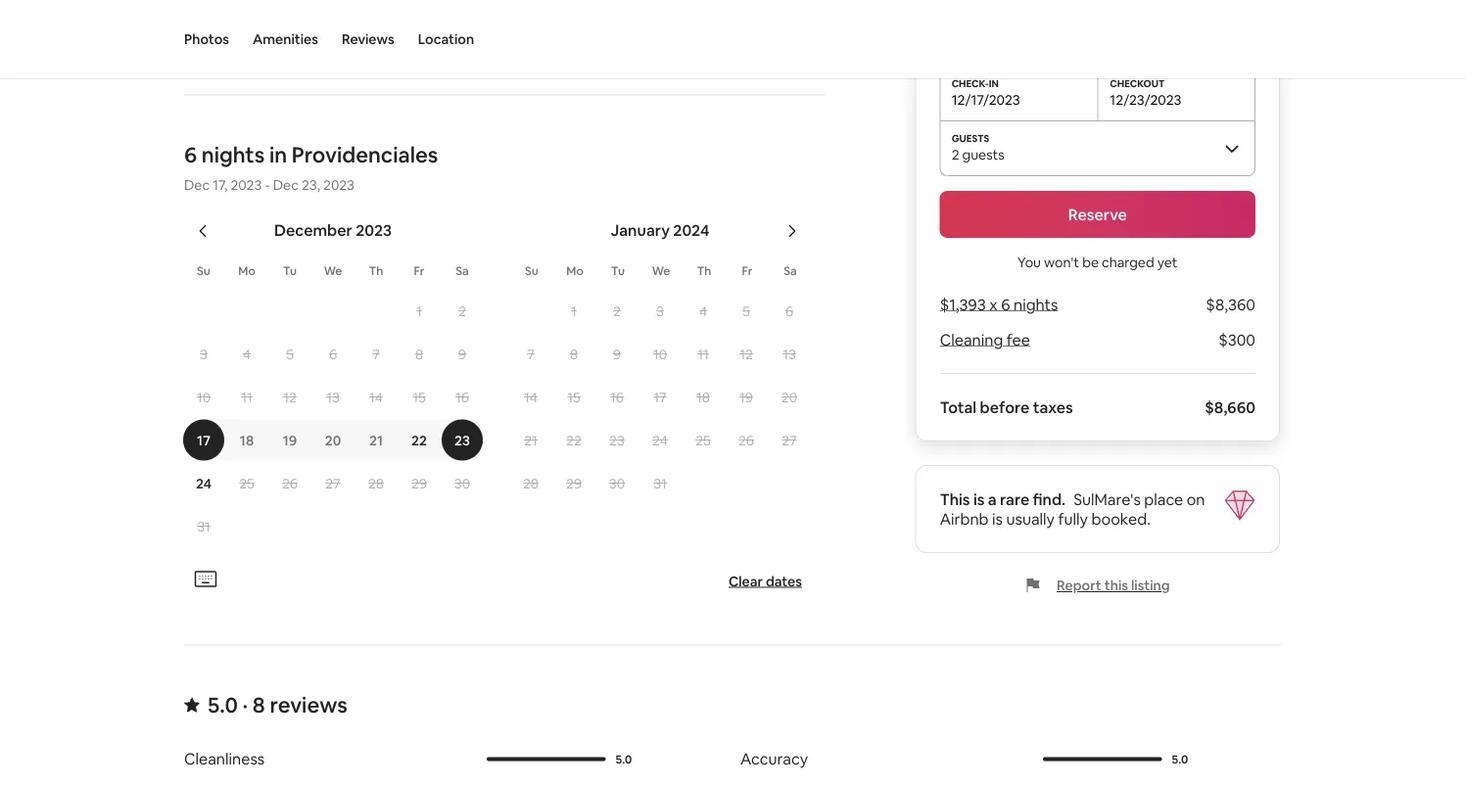 Task type: describe. For each thing, give the bounding box(es) containing it.
total
[[940, 397, 977, 417]]

this
[[940, 489, 970, 509]]

on
[[1187, 489, 1205, 509]]

2 horizontal spatial 8
[[570, 345, 578, 363]]

2 mo from the left
[[566, 263, 583, 278]]

0 horizontal spatial 5.0
[[208, 691, 238, 719]]

0 horizontal spatial 26 button
[[268, 463, 311, 504]]

7 for 1st 7 button from left
[[372, 345, 380, 363]]

2 16 from the left
[[610, 388, 624, 406]]

1 29 from the left
[[411, 474, 427, 492]]

5.0 for accuracy
[[1172, 752, 1188, 767]]

1 horizontal spatial 17 button
[[639, 376, 682, 418]]

12/17/2023
[[952, 91, 1020, 109]]

·
[[242, 691, 248, 719]]

13 for bottom 13 button
[[326, 388, 340, 406]]

0 horizontal spatial 19 button
[[268, 420, 311, 461]]

0 vertical spatial 6 button
[[768, 290, 811, 331]]

0 horizontal spatial 10 button
[[182, 376, 225, 418]]

airbnb
[[940, 509, 989, 529]]

1 horizontal spatial 18 button
[[682, 376, 725, 418]]

amenities button
[[253, 0, 318, 78]]

2 tu from the left
[[611, 263, 625, 278]]

0 vertical spatial 25 button
[[682, 420, 725, 461]]

listing
[[1131, 577, 1170, 594]]

23,
[[302, 176, 320, 193]]

2 fr from the left
[[742, 263, 753, 278]]

1 9 button from the left
[[441, 333, 484, 375]]

report this listing
[[1057, 577, 1170, 594]]

dates
[[766, 572, 802, 590]]

this
[[1104, 577, 1128, 594]]

won't
[[1044, 254, 1079, 271]]

0 horizontal spatial 5 button
[[268, 333, 311, 375]]

location button
[[418, 0, 474, 78]]

21 for second 21 button
[[524, 431, 538, 449]]

2 guests
[[952, 146, 1005, 163]]

sulmare's
[[1074, 489, 1141, 509]]

$1,393 x 6 nights
[[940, 294, 1058, 314]]

this is a rare find.
[[940, 489, 1066, 509]]

13 for rightmost 13 button
[[783, 345, 796, 363]]

24 for the bottommost 24 button
[[196, 474, 212, 492]]

1 vertical spatial 24 button
[[182, 463, 225, 504]]

0 horizontal spatial 31 button
[[182, 506, 225, 547]]

1 horizontal spatial 5 button
[[725, 290, 768, 331]]

sulmare's place on airbnb is usually fully booked.
[[940, 489, 1205, 529]]

x
[[990, 294, 998, 314]]

1 th from the left
[[369, 263, 383, 278]]

report this listing button
[[1025, 577, 1170, 594]]

1 vertical spatial 18
[[240, 431, 254, 449]]

1 9 from the left
[[458, 345, 466, 363]]

photos
[[184, 30, 229, 48]]

charged
[[1102, 254, 1154, 271]]

23 for 1st 23 button from the left
[[454, 431, 470, 449]]

1 vertical spatial 19
[[283, 431, 297, 449]]

0 vertical spatial 12 button
[[725, 333, 768, 375]]

amenities
[[253, 30, 318, 48]]

0 horizontal spatial 5
[[286, 345, 294, 363]]

a
[[988, 489, 997, 509]]

0 horizontal spatial 12 button
[[268, 376, 311, 418]]

20 for the bottom 20 button
[[325, 431, 341, 449]]

1 mo from the left
[[238, 263, 255, 278]]

in
[[269, 141, 287, 169]]

10 for '10' button to the top
[[653, 345, 667, 363]]

0 vertical spatial 25
[[696, 431, 711, 449]]

1 vertical spatial 20 button
[[311, 420, 355, 461]]

guests
[[962, 146, 1005, 163]]

5.0 for cleanliness
[[616, 752, 632, 767]]

clear
[[729, 572, 763, 590]]

show all 21 amenities button
[[184, 0, 385, 47]]

fee
[[1007, 329, 1030, 350]]

0 vertical spatial 19
[[739, 388, 753, 406]]

1 horizontal spatial 2023
[[323, 176, 355, 193]]

26 for 26 button to the right
[[738, 431, 754, 449]]

17,
[[213, 176, 228, 193]]

0 horizontal spatial 27 button
[[311, 463, 355, 504]]

1 vertical spatial 17
[[197, 431, 210, 449]]

1 15 from the left
[[413, 388, 426, 406]]

reviews
[[270, 691, 347, 719]]

30 for second 30 button from left
[[609, 474, 625, 492]]

1 horizontal spatial 19 button
[[725, 376, 768, 418]]

26 for leftmost 26 button
[[282, 474, 298, 492]]

be
[[1082, 254, 1099, 271]]

$300
[[1218, 329, 1256, 350]]

2 15 button from the left
[[552, 376, 595, 418]]

2 14 from the left
[[524, 388, 538, 406]]

1 horizontal spatial 17
[[654, 388, 667, 406]]

1 horizontal spatial nights
[[1014, 294, 1058, 314]]

28 for 2nd 28 'button' from the left
[[523, 474, 539, 492]]

2 16 button from the left
[[595, 376, 639, 418]]

report
[[1057, 577, 1102, 594]]

reserve button
[[940, 191, 1256, 238]]

show
[[208, 14, 248, 34]]

2 guests button
[[940, 120, 1256, 175]]

1 horizontal spatial 12
[[740, 345, 753, 363]]

0 vertical spatial 18
[[696, 388, 710, 406]]

providenciales
[[292, 141, 438, 169]]

amenities
[[290, 14, 362, 34]]

1 16 button from the left
[[441, 376, 484, 418]]

1 horizontal spatial 8
[[415, 345, 423, 363]]

0 horizontal spatial 17 button
[[182, 420, 225, 461]]

all
[[251, 14, 267, 34]]

1 vertical spatial 6 button
[[311, 333, 355, 375]]

accuracy
[[740, 749, 808, 769]]

23 for 2nd 23 button
[[609, 431, 625, 449]]

$1,393 x 6 nights button
[[940, 294, 1058, 314]]

1 7 button from the left
[[355, 333, 398, 375]]

clear dates button
[[721, 565, 810, 598]]

you won't be charged yet
[[1018, 254, 1178, 271]]

reviews button
[[342, 0, 394, 78]]

0 horizontal spatial 8
[[252, 691, 265, 719]]

taxes
[[1033, 397, 1073, 417]]

0 horizontal spatial 18 button
[[225, 420, 268, 461]]

0 horizontal spatial is
[[973, 489, 985, 509]]

2 9 from the left
[[613, 345, 621, 363]]

5.0 · 8 reviews
[[208, 691, 347, 719]]

location
[[418, 30, 474, 48]]

0 vertical spatial 10 button
[[639, 333, 682, 375]]

1 horizontal spatial 11
[[697, 345, 709, 363]]

find.
[[1033, 489, 1066, 509]]

2 9 button from the left
[[595, 333, 639, 375]]

place
[[1144, 489, 1183, 509]]

2 for december 2023
[[458, 302, 466, 320]]

0 horizontal spatial 25 button
[[225, 463, 268, 504]]

0 horizontal spatial 25
[[239, 474, 254, 492]]

$8,660
[[1205, 397, 1256, 417]]

1 15 button from the left
[[398, 376, 441, 418]]

0 horizontal spatial 4
[[243, 345, 251, 363]]

0 vertical spatial 31 button
[[639, 463, 682, 504]]

27 for the left 27 button
[[325, 474, 340, 492]]

1 horizontal spatial 13 button
[[768, 333, 811, 375]]

0 horizontal spatial 11 button
[[225, 376, 268, 418]]

photos button
[[184, 0, 229, 78]]

24 for right 24 button
[[652, 431, 668, 449]]

2 21 button from the left
[[509, 420, 552, 461]]

reviews
[[342, 30, 394, 48]]

1 button for december 2023
[[398, 290, 441, 331]]

1 horizontal spatial 5
[[743, 302, 750, 320]]

0 horizontal spatial 2023
[[231, 176, 262, 193]]

2 23 button from the left
[[595, 420, 639, 461]]

0 horizontal spatial 3 button
[[182, 333, 225, 375]]

2 30 button from the left
[[595, 463, 639, 504]]

1 horizontal spatial 3 button
[[639, 290, 682, 331]]

2 dec from the left
[[273, 176, 299, 193]]

2 8 button from the left
[[552, 333, 595, 375]]

1 sa from the left
[[456, 263, 469, 278]]

january
[[611, 220, 670, 240]]



Task type: vqa. For each thing, say whether or not it's contained in the screenshot.
Saved
no



Task type: locate. For each thing, give the bounding box(es) containing it.
1 vertical spatial 5
[[286, 345, 294, 363]]

2 horizontal spatial 2023
[[356, 220, 392, 240]]

1 for december 2023
[[416, 302, 422, 320]]

1 horizontal spatial 9 button
[[595, 333, 639, 375]]

20 for the right 20 button
[[781, 388, 797, 406]]

1 horizontal spatial 1
[[571, 302, 577, 320]]

2 23 from the left
[[609, 431, 625, 449]]

15
[[413, 388, 426, 406], [567, 388, 581, 406]]

27
[[782, 431, 797, 449], [325, 474, 340, 492]]

1 horizontal spatial 27 button
[[768, 420, 811, 461]]

0 vertical spatial 24 button
[[639, 420, 682, 461]]

1 horizontal spatial 25
[[696, 431, 711, 449]]

2 15 from the left
[[567, 388, 581, 406]]

1 horizontal spatial mo
[[566, 263, 583, 278]]

9
[[458, 345, 466, 363], [613, 345, 621, 363]]

tu down january
[[611, 263, 625, 278]]

19
[[739, 388, 753, 406], [283, 431, 297, 449]]

0 horizontal spatial 15 button
[[398, 376, 441, 418]]

th
[[369, 263, 383, 278], [697, 263, 711, 278]]

1 horizontal spatial 5.0
[[616, 752, 632, 767]]

6
[[184, 141, 197, 169], [1001, 294, 1010, 314], [785, 302, 793, 320], [329, 345, 337, 363]]

reserve
[[1068, 204, 1127, 224]]

2 horizontal spatial 5.0
[[1172, 752, 1188, 767]]

mo
[[238, 263, 255, 278], [566, 263, 583, 278]]

1 vertical spatial 4
[[243, 345, 251, 363]]

21 inside show all 21 amenities 'button'
[[271, 14, 286, 34]]

nights up 17,
[[201, 141, 265, 169]]

december
[[274, 220, 352, 240]]

$8,360
[[1206, 294, 1256, 314]]

1 29 button from the left
[[398, 463, 441, 504]]

1 dec from the left
[[184, 176, 210, 193]]

10
[[653, 345, 667, 363], [197, 388, 211, 406]]

2 28 from the left
[[523, 474, 539, 492]]

1 su from the left
[[197, 263, 210, 278]]

1 vertical spatial 27 button
[[311, 463, 355, 504]]

24
[[652, 431, 668, 449], [196, 474, 212, 492]]

1 horizontal spatial 9
[[613, 345, 621, 363]]

2 horizontal spatial 21
[[524, 431, 538, 449]]

22
[[411, 431, 427, 449], [566, 431, 582, 449]]

26
[[738, 431, 754, 449], [282, 474, 298, 492]]

2 2 button from the left
[[595, 290, 639, 331]]

30 for second 30 button from right
[[454, 474, 470, 492]]

19 button
[[725, 376, 768, 418], [268, 420, 311, 461]]

0 vertical spatial 27
[[782, 431, 797, 449]]

0 horizontal spatial 24 button
[[182, 463, 225, 504]]

1 horizontal spatial tu
[[611, 263, 625, 278]]

1 16 from the left
[[455, 388, 469, 406]]

1 horizontal spatial is
[[992, 509, 1003, 529]]

23 button
[[441, 420, 484, 461], [595, 420, 639, 461]]

29 button
[[398, 463, 441, 504], [552, 463, 595, 504]]

1 vertical spatial 20
[[325, 431, 341, 449]]

0 vertical spatial 11 button
[[682, 333, 725, 375]]

tu down december
[[283, 263, 297, 278]]

1 vertical spatial 13 button
[[311, 376, 355, 418]]

0 horizontal spatial 15
[[413, 388, 426, 406]]

1 vertical spatial 11
[[241, 388, 252, 406]]

nights up fee
[[1014, 294, 1058, 314]]

calendar application
[[161, 199, 1465, 565]]

0 horizontal spatial 21
[[271, 14, 286, 34]]

8 button
[[398, 333, 441, 375], [552, 333, 595, 375]]

0 horizontal spatial 7 button
[[355, 333, 398, 375]]

before
[[980, 397, 1030, 417]]

2 22 button from the left
[[552, 420, 595, 461]]

0 horizontal spatial 31
[[197, 517, 210, 535]]

2024
[[673, 220, 709, 240]]

5.0 out of 5.0 image
[[487, 757, 606, 761], [487, 757, 606, 761], [1043, 757, 1162, 761], [1043, 757, 1162, 761]]

3
[[656, 302, 664, 320], [200, 345, 208, 363]]

14
[[369, 388, 383, 406], [524, 388, 538, 406]]

2023
[[231, 176, 262, 193], [323, 176, 355, 193], [356, 220, 392, 240]]

0 horizontal spatial 23
[[454, 431, 470, 449]]

show all 21 amenities
[[208, 14, 362, 34]]

10 button
[[639, 333, 682, 375], [182, 376, 225, 418]]

2 30 from the left
[[609, 474, 625, 492]]

12/23/2023
[[1110, 91, 1182, 109]]

0 horizontal spatial 13 button
[[311, 376, 355, 418]]

booked.
[[1091, 509, 1151, 529]]

31 for leftmost 31 button
[[197, 517, 210, 535]]

2023 right december
[[356, 220, 392, 240]]

4 button
[[682, 290, 725, 331], [225, 333, 268, 375]]

2 button
[[441, 290, 484, 331], [595, 290, 639, 331]]

1 horizontal spatial su
[[525, 263, 539, 278]]

december 2023
[[274, 220, 392, 240]]

2 1 button from the left
[[552, 290, 595, 331]]

1 horizontal spatial 3
[[656, 302, 664, 320]]

january 2024
[[611, 220, 709, 240]]

0 horizontal spatial 1
[[416, 302, 422, 320]]

1 28 from the left
[[368, 474, 384, 492]]

1 tu from the left
[[283, 263, 297, 278]]

we down january 2024
[[652, 263, 670, 278]]

0 horizontal spatial dec
[[184, 176, 210, 193]]

0 vertical spatial 31
[[653, 474, 667, 492]]

1 7 from the left
[[372, 345, 380, 363]]

1 horizontal spatial 31
[[653, 474, 667, 492]]

$1,393
[[940, 294, 986, 314]]

1 1 from the left
[[416, 302, 422, 320]]

1 vertical spatial nights
[[1014, 294, 1058, 314]]

1 fr from the left
[[414, 263, 425, 278]]

20
[[781, 388, 797, 406], [325, 431, 341, 449]]

1 horizontal spatial 21 button
[[509, 420, 552, 461]]

0 horizontal spatial 27
[[325, 474, 340, 492]]

25
[[696, 431, 711, 449], [239, 474, 254, 492]]

1 22 from the left
[[411, 431, 427, 449]]

1 vertical spatial 17 button
[[182, 420, 225, 461]]

1 horizontal spatial 27
[[782, 431, 797, 449]]

1 horizontal spatial 24
[[652, 431, 668, 449]]

1 vertical spatial 12
[[283, 388, 297, 406]]

1 14 from the left
[[369, 388, 383, 406]]

1 horizontal spatial 24 button
[[639, 420, 682, 461]]

0 horizontal spatial 12
[[283, 388, 297, 406]]

0 horizontal spatial 23 button
[[441, 420, 484, 461]]

0 horizontal spatial 14 button
[[355, 376, 398, 418]]

nights inside 6 nights in providenciales dec 17, 2023 - dec 23, 2023
[[201, 141, 265, 169]]

6 nights in providenciales dec 17, 2023 - dec 23, 2023
[[184, 141, 438, 193]]

0 horizontal spatial 26
[[282, 474, 298, 492]]

1 23 button from the left
[[441, 420, 484, 461]]

1 30 from the left
[[454, 474, 470, 492]]

14 button
[[355, 376, 398, 418], [509, 376, 552, 418]]

0 vertical spatial 4
[[699, 302, 707, 320]]

31 button
[[639, 463, 682, 504], [182, 506, 225, 547]]

1 22 button from the left
[[398, 420, 441, 461]]

1 horizontal spatial 2 button
[[595, 290, 639, 331]]

1 28 button from the left
[[355, 463, 398, 504]]

fully
[[1058, 509, 1088, 529]]

1 23 from the left
[[454, 431, 470, 449]]

1 vertical spatial 3
[[200, 345, 208, 363]]

-
[[265, 176, 270, 193]]

1 horizontal spatial 30
[[609, 474, 625, 492]]

tu
[[283, 263, 297, 278], [611, 263, 625, 278]]

1 2 button from the left
[[441, 290, 484, 331]]

2 14 button from the left
[[509, 376, 552, 418]]

1 button for january 2024
[[552, 290, 595, 331]]

9 button
[[441, 333, 484, 375], [595, 333, 639, 375]]

2 29 from the left
[[566, 474, 582, 492]]

1 14 button from the left
[[355, 376, 398, 418]]

0 horizontal spatial 29
[[411, 474, 427, 492]]

0 vertical spatial 19 button
[[725, 376, 768, 418]]

1 vertical spatial 31 button
[[182, 506, 225, 547]]

total before taxes
[[940, 397, 1073, 417]]

12
[[740, 345, 753, 363], [283, 388, 297, 406]]

5.0
[[208, 691, 238, 719], [616, 752, 632, 767], [1172, 752, 1188, 767]]

1 horizontal spatial dec
[[273, 176, 299, 193]]

1 horizontal spatial 14
[[524, 388, 538, 406]]

27 for the right 27 button
[[782, 431, 797, 449]]

yet
[[1157, 254, 1178, 271]]

11 button
[[682, 333, 725, 375], [225, 376, 268, 418]]

0 horizontal spatial 20 button
[[311, 420, 355, 461]]

0 vertical spatial 12
[[740, 345, 753, 363]]

1 horizontal spatial 30 button
[[595, 463, 639, 504]]

1 horizontal spatial 26 button
[[725, 420, 768, 461]]

is left the usually
[[992, 509, 1003, 529]]

we down december 2023
[[324, 263, 342, 278]]

2 22 from the left
[[566, 431, 582, 449]]

is left a
[[973, 489, 985, 509]]

1 we from the left
[[324, 263, 342, 278]]

2 1 from the left
[[571, 302, 577, 320]]

2 28 button from the left
[[509, 463, 552, 504]]

16 button
[[441, 376, 484, 418], [595, 376, 639, 418]]

cleaning fee
[[940, 329, 1030, 350]]

25 button
[[682, 420, 725, 461], [225, 463, 268, 504]]

1 21 button from the left
[[355, 420, 398, 461]]

you
[[1018, 254, 1041, 271]]

17
[[654, 388, 667, 406], [197, 431, 210, 449]]

31 for the topmost 31 button
[[653, 474, 667, 492]]

1 horizontal spatial 28 button
[[509, 463, 552, 504]]

2 we from the left
[[652, 263, 670, 278]]

clear dates
[[729, 572, 802, 590]]

1 30 button from the left
[[441, 463, 484, 504]]

2 7 button from the left
[[509, 333, 552, 375]]

2 29 button from the left
[[552, 463, 595, 504]]

cleaning
[[940, 329, 1003, 350]]

0 horizontal spatial 16
[[455, 388, 469, 406]]

1 horizontal spatial 10
[[653, 345, 667, 363]]

2 7 from the left
[[527, 345, 535, 363]]

nights
[[201, 141, 265, 169], [1014, 294, 1058, 314]]

2023 right 23,
[[323, 176, 355, 193]]

fr
[[414, 263, 425, 278], [742, 263, 753, 278]]

10 for leftmost '10' button
[[197, 388, 211, 406]]

28 for 1st 28 'button' from left
[[368, 474, 384, 492]]

0 horizontal spatial 18
[[240, 431, 254, 449]]

6 inside 6 nights in providenciales dec 17, 2023 - dec 23, 2023
[[184, 141, 197, 169]]

31
[[653, 474, 667, 492], [197, 517, 210, 535]]

6 button
[[768, 290, 811, 331], [311, 333, 355, 375]]

2 for january 2024
[[613, 302, 621, 320]]

8
[[415, 345, 423, 363], [570, 345, 578, 363], [252, 691, 265, 719]]

2 th from the left
[[697, 263, 711, 278]]

1 1 button from the left
[[398, 290, 441, 331]]

0 horizontal spatial 19
[[283, 431, 297, 449]]

7 for first 7 button from right
[[527, 345, 535, 363]]

30
[[454, 474, 470, 492], [609, 474, 625, 492]]

0 vertical spatial 26 button
[[725, 420, 768, 461]]

0 vertical spatial 13
[[783, 345, 796, 363]]

28 button
[[355, 463, 398, 504], [509, 463, 552, 504]]

cleanliness
[[184, 749, 265, 769]]

we
[[324, 263, 342, 278], [652, 263, 670, 278]]

0 horizontal spatial 8 button
[[398, 333, 441, 375]]

dec right -
[[273, 176, 299, 193]]

1 horizontal spatial 20 button
[[768, 376, 811, 418]]

th down 2024
[[697, 263, 711, 278]]

0 horizontal spatial 2
[[458, 302, 466, 320]]

1 button
[[398, 290, 441, 331], [552, 290, 595, 331]]

2 sa from the left
[[784, 263, 797, 278]]

th down december 2023
[[369, 263, 383, 278]]

1 horizontal spatial 4
[[699, 302, 707, 320]]

1
[[416, 302, 422, 320], [571, 302, 577, 320]]

23
[[454, 431, 470, 449], [609, 431, 625, 449]]

0 horizontal spatial tu
[[283, 263, 297, 278]]

1 vertical spatial 18 button
[[225, 420, 268, 461]]

0 horizontal spatial 4 button
[[225, 333, 268, 375]]

2023 left -
[[231, 176, 262, 193]]

dec left 17,
[[184, 176, 210, 193]]

2 inside dropdown button
[[952, 146, 959, 163]]

1 horizontal spatial 25 button
[[682, 420, 725, 461]]

1 8 button from the left
[[398, 333, 441, 375]]

0 vertical spatial 13 button
[[768, 333, 811, 375]]

4
[[699, 302, 707, 320], [243, 345, 251, 363]]

0 vertical spatial 5
[[743, 302, 750, 320]]

rare
[[1000, 489, 1030, 509]]

0 horizontal spatial th
[[369, 263, 383, 278]]

1 vertical spatial 11 button
[[225, 376, 268, 418]]

0 horizontal spatial 2 button
[[441, 290, 484, 331]]

0 vertical spatial 4 button
[[682, 290, 725, 331]]

1 horizontal spatial we
[[652, 263, 670, 278]]

2023 inside the calendar application
[[356, 220, 392, 240]]

cleaning fee button
[[940, 329, 1030, 350]]

1 for january 2024
[[571, 302, 577, 320]]

is inside sulmare's place on airbnb is usually fully booked.
[[992, 509, 1003, 529]]

2 button for january 2024
[[595, 290, 639, 331]]

3 button
[[639, 290, 682, 331], [182, 333, 225, 375]]

usually
[[1006, 509, 1055, 529]]

2 su from the left
[[525, 263, 539, 278]]

2 button for december 2023
[[441, 290, 484, 331]]

5 button
[[725, 290, 768, 331], [268, 333, 311, 375]]

sa
[[456, 263, 469, 278], [784, 263, 797, 278]]

0 horizontal spatial fr
[[414, 263, 425, 278]]

18
[[696, 388, 710, 406], [240, 431, 254, 449]]

21 for second 21 button from the right
[[369, 431, 383, 449]]

1 horizontal spatial 22
[[566, 431, 582, 449]]

28
[[368, 474, 384, 492], [523, 474, 539, 492]]



